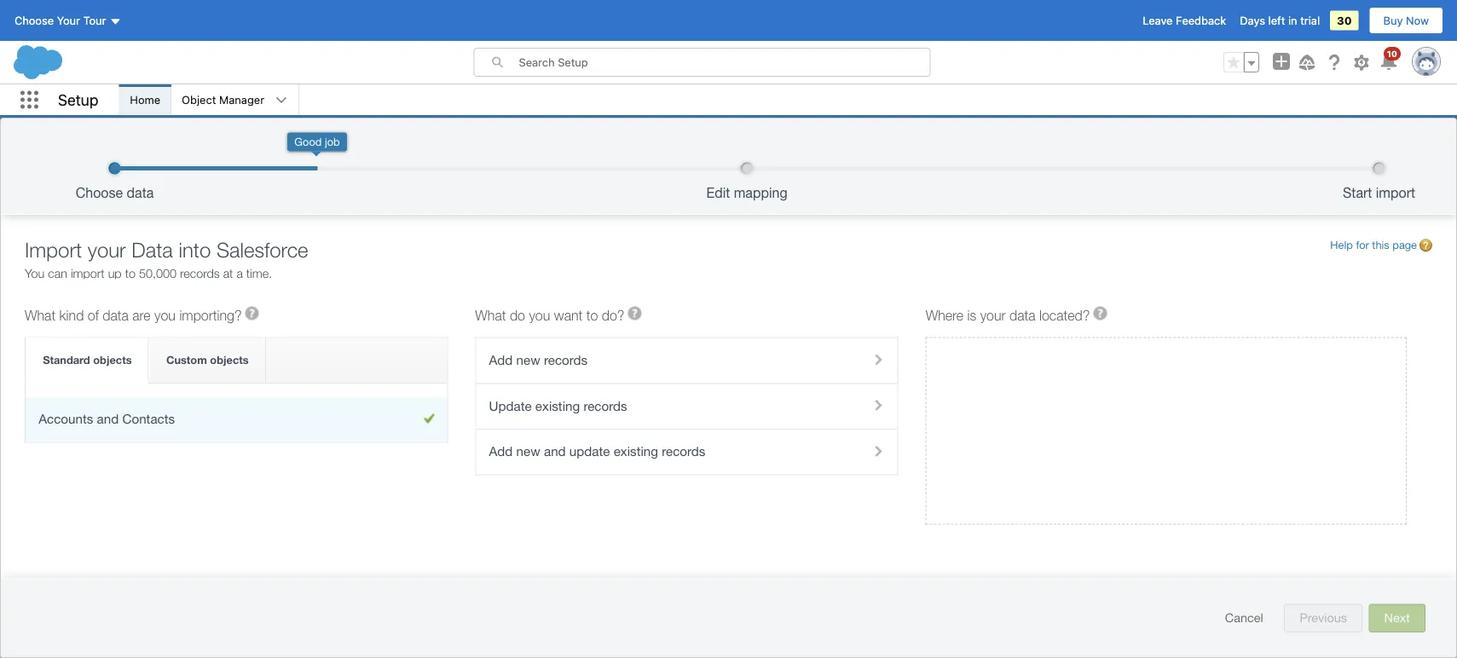 Task type: vqa. For each thing, say whether or not it's contained in the screenshot.
FORECASTS
no



Task type: locate. For each thing, give the bounding box(es) containing it.
10
[[1388, 49, 1398, 58]]

now
[[1407, 14, 1430, 27]]

feedback
[[1176, 14, 1227, 27]]

Search Setup text field
[[519, 49, 930, 76]]

buy now
[[1384, 14, 1430, 27]]

in
[[1289, 14, 1298, 27]]

object
[[182, 93, 216, 106]]

trial
[[1301, 14, 1321, 27]]

object manager
[[182, 93, 264, 106]]

setup
[[58, 91, 98, 109]]

tour
[[83, 14, 106, 27]]

home
[[130, 93, 160, 106]]

group
[[1224, 52, 1260, 73]]

your
[[57, 14, 80, 27]]



Task type: describe. For each thing, give the bounding box(es) containing it.
leave feedback link
[[1143, 14, 1227, 27]]

choose your tour
[[15, 14, 106, 27]]

leave
[[1143, 14, 1173, 27]]

days
[[1240, 14, 1266, 27]]

choose your tour button
[[14, 7, 122, 34]]

choose
[[15, 14, 54, 27]]

object manager link
[[172, 84, 275, 115]]

10 button
[[1379, 47, 1401, 73]]

30
[[1338, 14, 1352, 27]]

left
[[1269, 14, 1286, 27]]

home link
[[120, 84, 171, 115]]

buy now button
[[1370, 7, 1444, 34]]

days left in trial
[[1240, 14, 1321, 27]]

manager
[[219, 93, 264, 106]]

leave feedback
[[1143, 14, 1227, 27]]

buy
[[1384, 14, 1404, 27]]



